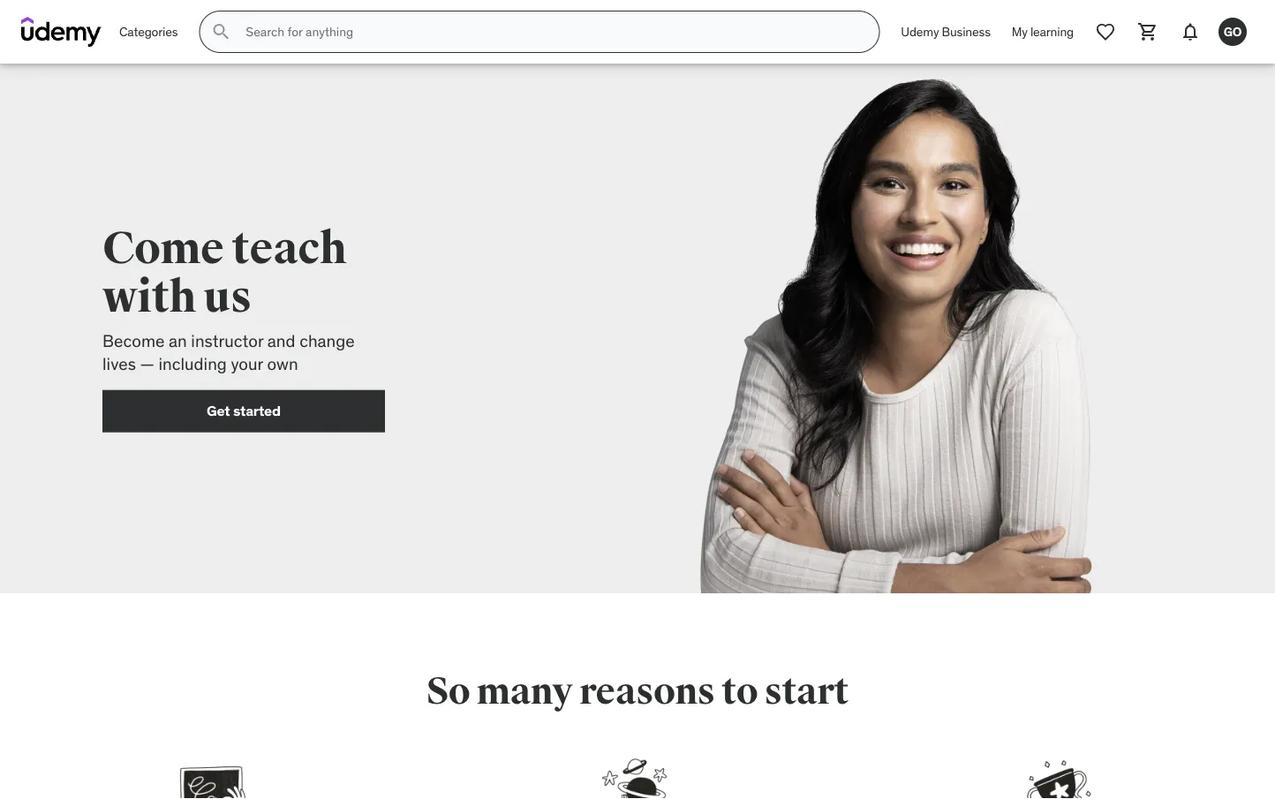 Task type: vqa. For each thing, say whether or not it's contained in the screenshot.
learning
yes



Task type: describe. For each thing, give the bounding box(es) containing it.
and
[[268, 330, 296, 351]]

Search for anything text field
[[242, 17, 858, 47]]

udemy business link
[[891, 11, 1002, 53]]

—
[[140, 354, 154, 375]]

udemy
[[901, 24, 939, 39]]

shopping cart with 0 items image
[[1138, 21, 1159, 42]]

get started link
[[102, 390, 385, 433]]

us
[[204, 270, 252, 325]]

so
[[427, 669, 470, 715]]

with
[[102, 270, 196, 325]]

my
[[1012, 24, 1028, 39]]

notifications image
[[1180, 21, 1201, 42]]

lives
[[102, 354, 136, 375]]

come teach with us become an instructor and change lives — including your own
[[102, 221, 355, 375]]

wishlist image
[[1095, 21, 1117, 42]]

so many reasons to start
[[427, 669, 849, 715]]

instructor
[[191, 330, 263, 351]]

learning
[[1031, 24, 1074, 39]]

my learning link
[[1002, 11, 1085, 53]]



Task type: locate. For each thing, give the bounding box(es) containing it.
teach
[[232, 221, 347, 276]]

get started
[[207, 402, 281, 420]]

categories
[[119, 24, 178, 39]]

come
[[102, 221, 224, 276]]

go
[[1224, 23, 1242, 39]]

udemy image
[[21, 17, 102, 47]]

many
[[477, 669, 573, 715]]

get
[[207, 402, 230, 420]]

become
[[102, 330, 165, 351]]

business
[[942, 24, 991, 39]]

start
[[765, 669, 849, 715]]

to
[[722, 669, 758, 715]]

submit search image
[[211, 21, 232, 42]]

including
[[159, 354, 227, 375]]

my learning
[[1012, 24, 1074, 39]]

your
[[231, 354, 263, 375]]

an
[[169, 330, 187, 351]]

started
[[233, 402, 281, 420]]

go link
[[1212, 11, 1254, 53]]

categories button
[[109, 11, 188, 53]]

udemy business
[[901, 24, 991, 39]]

reasons
[[579, 669, 715, 715]]

change
[[300, 330, 355, 351]]

own
[[267, 354, 298, 375]]



